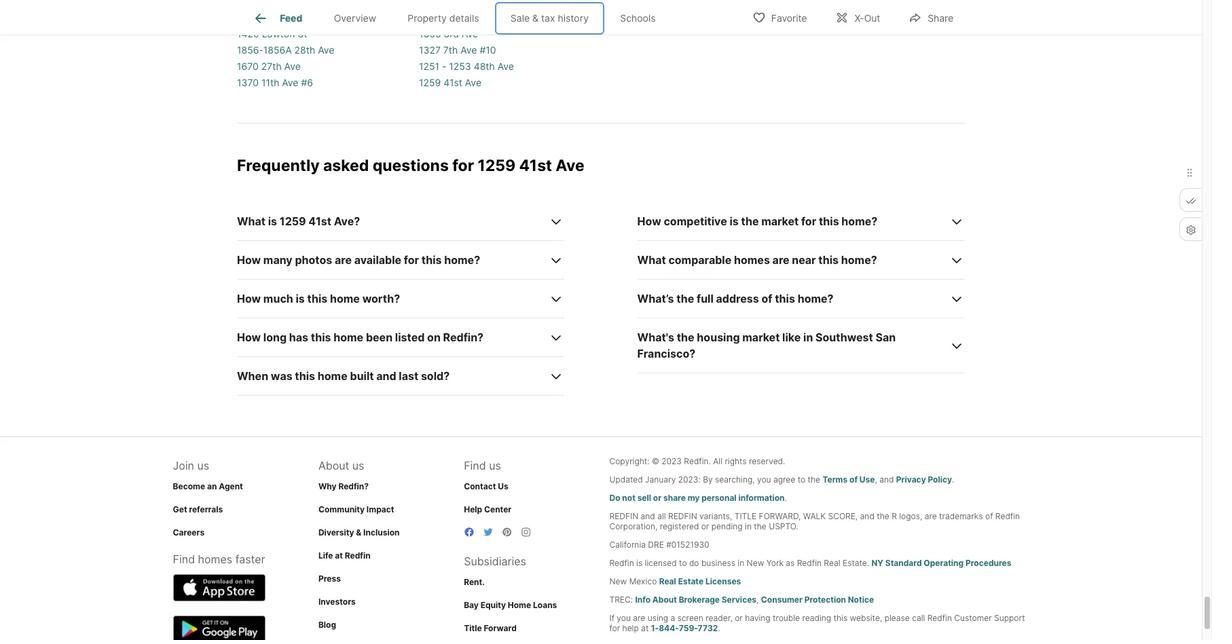 Task type: vqa. For each thing, say whether or not it's contained in the screenshot.
error
no



Task type: describe. For each thing, give the bounding box(es) containing it.
1370 11th ave #6
[[237, 76, 313, 88]]

st
[[298, 28, 307, 39]]

in inside redfin and all redfin variants, title forward, walk score, and the r logos, are trademarks of redfin corporation, registered or pending in the uspto.
[[745, 522, 752, 532]]

what's the housing market like in southwest san francisco? button
[[637, 319, 965, 374]]

ave?
[[334, 215, 360, 228]]

2 horizontal spatial new
[[747, 558, 764, 569]]

title
[[734, 511, 757, 522]]

and right 'score,'
[[860, 511, 874, 522]]

home for worth?
[[330, 292, 360, 306]]

844-
[[659, 624, 679, 634]]

1856-
[[237, 44, 263, 55]]

redfin inside if you are using a screen reader, or having trouble reading this website, please call redfin customer support for help at
[[927, 613, 952, 624]]

rent.
[[464, 577, 485, 588]]

for up near
[[801, 215, 816, 228]]

1259 inside dropdown button
[[280, 215, 306, 228]]

operating
[[924, 558, 964, 569]]

address
[[716, 292, 759, 306]]

business
[[701, 558, 735, 569]]

2 vertical spatial .
[[718, 624, 720, 634]]

not
[[622, 493, 635, 503]]

find us
[[464, 459, 501, 473]]

in inside what's the housing market like in southwest san francisco?
[[803, 331, 813, 344]]

overview tab
[[318, 2, 392, 35]]

impact
[[367, 505, 394, 515]]

1 vertical spatial all
[[713, 456, 722, 467]]

by
[[703, 475, 713, 485]]

the inside what's the full address of this home? dropdown button
[[676, 292, 694, 306]]

this up like
[[775, 292, 795, 306]]

housing
[[697, 331, 740, 344]]

ny standard operating procedures link
[[872, 558, 1011, 569]]

1 vertical spatial to
[[679, 558, 687, 569]]

redfin and all redfin variants, title forward, walk score, and the r logos, are trademarks of redfin corporation, registered or pending in the uspto.
[[609, 511, 1020, 532]]

of inside dropdown button
[[762, 292, 772, 306]]

redfin instagram image
[[521, 527, 532, 538]]

trademarks
[[939, 511, 983, 522]]

contact us
[[464, 482, 508, 492]]

0 vertical spatial ,
[[875, 475, 877, 485]]

1856-1856a 28th ave
[[237, 44, 334, 55]]

last
[[399, 370, 418, 383]]

and inside dropdown button
[[376, 370, 396, 383]]

what is 1259 41st ave? button
[[237, 203, 565, 241]]

equity
[[480, 600, 506, 611]]

website,
[[850, 613, 882, 624]]

how many photos are available for this home? button
[[237, 241, 565, 280]]

out
[[864, 12, 880, 23]]

an
[[207, 482, 217, 492]]

agree
[[773, 475, 795, 485]]

are right photos
[[335, 253, 352, 267]]

life
[[318, 551, 333, 561]]

this inside if you are using a screen reader, or having trouble reading this website, please call redfin customer support for help at
[[833, 613, 848, 624]]

28th
[[294, 44, 315, 55]]

what's the full address of this home?
[[637, 292, 834, 306]]

listed
[[395, 331, 425, 344]]

screen
[[677, 613, 703, 624]]

ny
[[872, 558, 883, 569]]

what's the housing market like in southwest san francisco?
[[637, 331, 896, 361]]

built
[[350, 370, 374, 383]]

2 vertical spatial new
[[609, 577, 627, 587]]

california dre #01521930
[[609, 540, 709, 550]]

market inside dropdown button
[[761, 215, 799, 228]]

redfin is licensed to do business in new york as redfin real estate. ny standard operating procedures
[[609, 558, 1011, 569]]

loans
[[533, 600, 557, 611]]

join
[[173, 459, 194, 473]]

0 vertical spatial or
[[653, 493, 661, 503]]

41st inside what is 1259 41st ave? dropdown button
[[308, 215, 331, 228]]

on
[[427, 331, 441, 344]]

schools tab
[[604, 2, 671, 35]]

center
[[484, 505, 511, 515]]

share button
[[897, 3, 965, 31]]

subsidiaries
[[464, 555, 526, 569]]

score,
[[828, 511, 858, 522]]

is inside how much is this home worth? dropdown button
[[296, 292, 305, 306]]

do not sell or share my personal information link
[[609, 493, 785, 503]]

get referrals button
[[173, 505, 223, 515]]

2 vertical spatial home
[[318, 370, 348, 383]]

94122
[[615, 11, 642, 23]]

near
[[792, 253, 816, 267]]

or inside if you are using a screen reader, or having trouble reading this website, please call redfin customer support for help at
[[735, 613, 743, 624]]

2 horizontal spatial 1259
[[478, 156, 515, 175]]

0 horizontal spatial at
[[335, 551, 343, 561]]

frequently
[[237, 156, 320, 175]]

all 94122 new listings link
[[601, 11, 703, 23]]

tab list containing feed
[[237, 0, 682, 35]]

agent
[[219, 482, 243, 492]]

48th
[[474, 60, 495, 72]]

1 horizontal spatial to
[[798, 475, 805, 485]]

details
[[449, 12, 479, 24]]

1670
[[237, 60, 259, 72]]

what for what comparable homes are near this home?
[[637, 253, 666, 267]]

for inside if you are using a screen reader, or having trouble reading this website, please call redfin customer support for help at
[[609, 624, 620, 634]]

45th
[[261, 11, 283, 23]]

0 horizontal spatial redfin?
[[338, 482, 369, 492]]

help
[[464, 505, 482, 515]]

competitive
[[664, 215, 727, 228]]

1 vertical spatial about
[[652, 595, 677, 605]]

homes inside dropdown button
[[734, 253, 770, 267]]

1576
[[444, 11, 466, 23]]

1370 11th ave #6 link
[[237, 76, 313, 88]]

us for find us
[[489, 459, 501, 473]]

reserved.
[[749, 456, 785, 467]]

home for been
[[334, 331, 363, 344]]

1574-
[[419, 11, 444, 23]]

corporation,
[[609, 522, 657, 532]]

is inside what is 1259 41st ave? dropdown button
[[268, 215, 277, 228]]

info
[[635, 595, 651, 605]]

mexico
[[629, 577, 657, 587]]

the inside what's the housing market like in southwest san francisco?
[[677, 331, 694, 344]]

when was this home built and last sold? button
[[237, 357, 565, 396]]

the left uspto.
[[754, 522, 766, 532]]

find for find us
[[464, 459, 486, 473]]

and right use
[[879, 475, 894, 485]]

all 94122 new listings
[[601, 11, 703, 23]]

diversity
[[318, 528, 354, 538]]

2 horizontal spatial .
[[952, 475, 954, 485]]

favorite button
[[741, 3, 818, 31]]

1327
[[419, 44, 441, 55]]

& for sale
[[532, 12, 538, 24]]

find for find homes faster
[[173, 553, 195, 566]]

tax
[[541, 12, 555, 24]]

this down what is 1259 41st ave? dropdown button
[[422, 253, 442, 267]]

1670 27th ave
[[237, 60, 301, 72]]

us
[[498, 482, 508, 492]]

0 horizontal spatial homes
[[198, 553, 232, 566]]

many
[[263, 253, 292, 267]]

bay
[[464, 600, 479, 611]]

title forward button
[[464, 624, 517, 634]]

0 vertical spatial you
[[757, 475, 771, 485]]

all
[[657, 511, 666, 522]]

info about brokerage services link
[[635, 595, 756, 605]]

this right near
[[818, 253, 839, 267]]

market inside what's the housing market like in southwest san francisco?
[[742, 331, 780, 344]]

do
[[609, 493, 620, 503]]

why redfin?
[[318, 482, 369, 492]]

1251 - 1253 48th ave link
[[419, 60, 514, 72]]

rights
[[725, 456, 747, 467]]

redfin right the as
[[797, 558, 822, 569]]

1622 45th ave link
[[237, 11, 302, 23]]

what for what is 1259 41st ave?
[[237, 215, 266, 228]]

0 vertical spatial real
[[824, 558, 840, 569]]



Task type: locate. For each thing, give the bounding box(es) containing it.
1 vertical spatial &
[[356, 528, 361, 538]]

home left built in the bottom left of the page
[[318, 370, 348, 383]]

sale & tax history tab
[[495, 2, 604, 35]]

all left 94122
[[601, 11, 612, 23]]

1 horizontal spatial .
[[785, 493, 787, 503]]

notice
[[848, 595, 874, 605]]

real left estate.
[[824, 558, 840, 569]]

reader,
[[706, 613, 732, 624]]

2 horizontal spatial 41st
[[519, 156, 552, 175]]

real
[[824, 558, 840, 569], [659, 577, 676, 587]]

the up what comparable homes are near this home?
[[741, 215, 759, 228]]

41st
[[443, 76, 462, 88], [519, 156, 552, 175], [308, 215, 331, 228]]

us for about us
[[352, 459, 364, 473]]

for
[[452, 156, 474, 175], [801, 215, 816, 228], [404, 253, 419, 267], [609, 624, 620, 634]]

is inside how competitive is the market for this home? dropdown button
[[730, 215, 739, 228]]

of left use
[[849, 475, 858, 485]]

please
[[884, 613, 910, 624]]

what inside dropdown button
[[237, 215, 266, 228]]

1 vertical spatial in
[[745, 522, 752, 532]]

1 horizontal spatial ,
[[875, 475, 877, 485]]

variants,
[[699, 511, 732, 522]]

1 vertical spatial you
[[617, 613, 631, 624]]

0 horizontal spatial find
[[173, 553, 195, 566]]

terms of use link
[[823, 475, 875, 485]]

1 horizontal spatial what
[[637, 253, 666, 267]]

1 horizontal spatial about
[[652, 595, 677, 605]]

0 horizontal spatial or
[[653, 493, 661, 503]]

or inside redfin and all redfin variants, title forward, walk score, and the r logos, are trademarks of redfin corporation, registered or pending in the uspto.
[[701, 522, 709, 532]]

this down photos
[[307, 292, 327, 306]]

become an agent button
[[173, 482, 243, 492]]

what up what's
[[637, 253, 666, 267]]

information
[[738, 493, 785, 503]]

0 vertical spatial what
[[237, 215, 266, 228]]

redfin? inside dropdown button
[[443, 331, 484, 344]]

1856-1856a 28th ave link
[[237, 44, 334, 55]]

0 vertical spatial all
[[601, 11, 612, 23]]

0 horizontal spatial new
[[609, 577, 627, 587]]

forward
[[484, 624, 517, 634]]

0 vertical spatial in
[[803, 331, 813, 344]]

contact us button
[[464, 482, 508, 492]]

0 vertical spatial about
[[318, 459, 349, 473]]

photos
[[295, 253, 332, 267]]

support
[[994, 613, 1025, 624]]

trouble
[[773, 613, 800, 624]]

redfin? up community impact
[[338, 482, 369, 492]]

and left the all
[[641, 511, 655, 522]]

home left worth? at the left of page
[[330, 292, 360, 306]]

1 horizontal spatial us
[[352, 459, 364, 473]]

are down info
[[633, 613, 645, 624]]

1 vertical spatial ,
[[756, 595, 759, 605]]

1 horizontal spatial all
[[713, 456, 722, 467]]

1 horizontal spatial of
[[849, 475, 858, 485]]

download the redfin app from the google play store image
[[173, 616, 265, 640]]

0 horizontal spatial &
[[356, 528, 361, 538]]

2 vertical spatial 41st
[[308, 215, 331, 228]]

to left do in the right bottom of the page
[[679, 558, 687, 569]]

market up what comparable homes are near this home? dropdown button
[[761, 215, 799, 228]]

0 vertical spatial redfin?
[[443, 331, 484, 344]]

0 vertical spatial at
[[335, 551, 343, 561]]

1574-1576 19th ave
[[419, 11, 507, 23]]

sold?
[[421, 370, 450, 383]]

x-
[[854, 12, 864, 23]]

to right agree
[[798, 475, 805, 485]]

all left rights
[[713, 456, 722, 467]]

get referrals
[[173, 505, 223, 515]]

is right much
[[296, 292, 305, 306]]

are right logos,
[[925, 511, 937, 522]]

x-out
[[854, 12, 880, 23]]

0 vertical spatial .
[[952, 475, 954, 485]]

0 vertical spatial home
[[330, 292, 360, 306]]

title
[[464, 624, 482, 634]]

consumer
[[761, 595, 803, 605]]

community impact button
[[318, 505, 394, 515]]

1 vertical spatial at
[[641, 624, 649, 634]]

#6
[[301, 76, 313, 88]]

what inside dropdown button
[[637, 253, 666, 267]]

trec: info about brokerage services , consumer protection notice
[[609, 595, 874, 605]]

redfin down the california
[[609, 558, 634, 569]]

market left like
[[742, 331, 780, 344]]

favorite
[[771, 12, 807, 23]]

investors
[[318, 597, 356, 607]]

1 horizontal spatial &
[[532, 12, 538, 24]]

at
[[335, 551, 343, 561], [641, 624, 649, 634]]

0 horizontal spatial us
[[197, 459, 209, 473]]

how much is this home worth?
[[237, 292, 400, 306]]

for right 'available'
[[404, 253, 419, 267]]

homes up "download the redfin app on the apple app store" image
[[198, 553, 232, 566]]

0 vertical spatial new
[[645, 11, 665, 23]]

real down licensed
[[659, 577, 676, 587]]

1 vertical spatial homes
[[198, 553, 232, 566]]

how for how many photos are available for this home?
[[237, 253, 261, 267]]

0 vertical spatial 41st
[[443, 76, 462, 88]]

are inside if you are using a screen reader, or having trouble reading this website, please call redfin customer support for help at
[[633, 613, 645, 624]]

1 horizontal spatial you
[[757, 475, 771, 485]]

redfin right the trademarks
[[995, 511, 1020, 522]]

0 horizontal spatial all
[[601, 11, 612, 23]]

press
[[318, 574, 341, 584]]

, left privacy
[[875, 475, 877, 485]]

0 vertical spatial 1259
[[419, 76, 441, 88]]

what comparable homes are near this home?
[[637, 253, 877, 267]]

procedures
[[965, 558, 1011, 569]]

0 horizontal spatial of
[[762, 292, 772, 306]]

1 horizontal spatial find
[[464, 459, 486, 473]]

2 vertical spatial or
[[735, 613, 743, 624]]

0 horizontal spatial you
[[617, 613, 631, 624]]

. up the trademarks
[[952, 475, 954, 485]]

is
[[268, 215, 277, 228], [730, 215, 739, 228], [296, 292, 305, 306], [636, 558, 642, 569]]

for right the questions
[[452, 156, 474, 175]]

tab list
[[237, 0, 682, 35]]

1 us from the left
[[197, 459, 209, 473]]

0 horizontal spatial ,
[[756, 595, 759, 605]]

0 horizontal spatial .
[[718, 624, 720, 634]]

find up contact in the bottom left of the page
[[464, 459, 486, 473]]

are inside redfin and all redfin variants, title forward, walk score, and the r logos, are trademarks of redfin corporation, registered or pending in the uspto.
[[925, 511, 937, 522]]

for left help
[[609, 624, 620, 634]]

us
[[197, 459, 209, 473], [352, 459, 364, 473], [489, 459, 501, 473]]

1 vertical spatial home
[[334, 331, 363, 344]]

2 redfin from the left
[[668, 511, 697, 522]]

1 vertical spatial or
[[701, 522, 709, 532]]

1420 lawton st
[[237, 28, 307, 39]]

redfin? right 'on'
[[443, 331, 484, 344]]

1 vertical spatial of
[[849, 475, 858, 485]]

careers
[[173, 528, 204, 538]]

0 vertical spatial &
[[532, 12, 538, 24]]

1259 41st ave
[[419, 76, 481, 88]]

searching,
[[715, 475, 755, 485]]

redfin.
[[684, 456, 711, 467]]

2 us from the left
[[352, 459, 364, 473]]

is up mexico
[[636, 558, 642, 569]]

. down agree
[[785, 493, 787, 503]]

new up 'trec:'
[[609, 577, 627, 587]]

0 horizontal spatial what
[[237, 215, 266, 228]]

overview
[[334, 12, 376, 24]]

new right 94122
[[645, 11, 665, 23]]

1251
[[419, 60, 439, 72]]

services
[[722, 595, 756, 605]]

the left terms
[[808, 475, 820, 485]]

redfin pinterest image
[[502, 527, 513, 538]]

or right sell
[[653, 493, 661, 503]]

in right business
[[738, 558, 744, 569]]

the inside how competitive is the market for this home? dropdown button
[[741, 215, 759, 228]]

customer
[[954, 613, 992, 624]]

help center
[[464, 505, 511, 515]]

1355
[[419, 28, 441, 39]]

how for how long has this home been listed on redfin?
[[237, 331, 261, 344]]

us for join us
[[197, 459, 209, 473]]

1 vertical spatial .
[[785, 493, 787, 503]]

& for diversity
[[356, 528, 361, 538]]

0 horizontal spatial redfin
[[609, 511, 638, 522]]

the left full
[[676, 292, 694, 306]]

this right was
[[295, 370, 315, 383]]

are left near
[[772, 253, 789, 267]]

redfin inside redfin and all redfin variants, title forward, walk score, and the r logos, are trademarks of redfin corporation, registered or pending in the uspto.
[[995, 511, 1020, 522]]

home
[[508, 600, 531, 611]]

0 vertical spatial find
[[464, 459, 486, 473]]

new left york
[[747, 558, 764, 569]]

trec:
[[609, 595, 633, 605]]

0 vertical spatial of
[[762, 292, 772, 306]]

1 vertical spatial redfin?
[[338, 482, 369, 492]]

this up what comparable homes are near this home? dropdown button
[[819, 215, 839, 228]]

of inside redfin and all redfin variants, title forward, walk score, and the r logos, are trademarks of redfin corporation, registered or pending in the uspto.
[[985, 511, 993, 522]]

3 us from the left
[[489, 459, 501, 473]]

life at redfin
[[318, 551, 370, 561]]

us right the join at the bottom left of the page
[[197, 459, 209, 473]]

life at redfin button
[[318, 551, 370, 561]]

is right competitive
[[730, 215, 739, 228]]

home left been
[[334, 331, 363, 344]]

copyright: © 2023 redfin. all rights reserved.
[[609, 456, 785, 467]]

1 horizontal spatial homes
[[734, 253, 770, 267]]

redfin down diversity & inclusion
[[345, 551, 370, 561]]

0 horizontal spatial 41st
[[308, 215, 331, 228]]

0 horizontal spatial about
[[318, 459, 349, 473]]

1 vertical spatial 1259
[[478, 156, 515, 175]]

0 horizontal spatial in
[[738, 558, 744, 569]]

2023
[[662, 456, 682, 467]]

you right 'if'
[[617, 613, 631, 624]]

in right the pending
[[745, 522, 752, 532]]

of right the trademarks
[[985, 511, 993, 522]]

or down the 'services'
[[735, 613, 743, 624]]

schools
[[620, 12, 656, 24]]

0 vertical spatial to
[[798, 475, 805, 485]]

download the redfin app on the apple app store image
[[173, 575, 265, 602]]

at left the 1-
[[641, 624, 649, 634]]

policy
[[928, 475, 952, 485]]

questions
[[373, 156, 449, 175]]

about up using
[[652, 595, 677, 605]]

2 vertical spatial in
[[738, 558, 744, 569]]

& left tax
[[532, 12, 538, 24]]

1 vertical spatial real
[[659, 577, 676, 587]]

us up why redfin? 'button'
[[352, 459, 364, 473]]

redfin right call
[[927, 613, 952, 624]]

1 vertical spatial 41st
[[519, 156, 552, 175]]

1 redfin from the left
[[609, 511, 638, 522]]

. right screen
[[718, 624, 720, 634]]

1 horizontal spatial or
[[701, 522, 709, 532]]

2 horizontal spatial in
[[803, 331, 813, 344]]

how left long on the bottom left of the page
[[237, 331, 261, 344]]

at right life in the bottom left of the page
[[335, 551, 343, 561]]

1 vertical spatial new
[[747, 558, 764, 569]]

1 horizontal spatial 1259
[[419, 76, 441, 88]]

1 horizontal spatial redfin?
[[443, 331, 484, 344]]

-
[[442, 60, 446, 72]]

how left much
[[237, 292, 261, 306]]

what is 1259 41st ave?
[[237, 215, 360, 228]]

how left competitive
[[637, 215, 661, 228]]

community
[[318, 505, 365, 515]]

redfin down share
[[668, 511, 697, 522]]

0 horizontal spatial to
[[679, 558, 687, 569]]

redfin facebook image
[[464, 527, 475, 538]]

2 vertical spatial 1259
[[280, 215, 306, 228]]

or left the pending
[[701, 522, 709, 532]]

of right address
[[762, 292, 772, 306]]

us up us
[[489, 459, 501, 473]]

1 horizontal spatial new
[[645, 11, 665, 23]]

1 horizontal spatial real
[[824, 558, 840, 569]]

this right reading
[[833, 613, 848, 624]]

2 horizontal spatial us
[[489, 459, 501, 473]]

how many photos are available for this home?
[[237, 253, 480, 267]]

you inside if you are using a screen reader, or having trouble reading this website, please call redfin customer support for help at
[[617, 613, 631, 624]]

having
[[745, 613, 770, 624]]

0 vertical spatial homes
[[734, 253, 770, 267]]

redfin twitter image
[[483, 527, 494, 538]]

feed
[[280, 12, 302, 24]]

1622
[[237, 11, 259, 23]]

use
[[859, 475, 875, 485]]

asked
[[323, 156, 369, 175]]

0 vertical spatial market
[[761, 215, 799, 228]]

1 vertical spatial find
[[173, 553, 195, 566]]

1 horizontal spatial 41st
[[443, 76, 462, 88]]

redfin down not
[[609, 511, 638, 522]]

in right like
[[803, 331, 813, 344]]

inclusion
[[363, 528, 400, 538]]

the left r
[[877, 511, 889, 522]]

and left last
[[376, 370, 396, 383]]

2 vertical spatial of
[[985, 511, 993, 522]]

2 horizontal spatial or
[[735, 613, 743, 624]]

1-844-759-7732 link
[[651, 624, 718, 634]]

january
[[645, 475, 676, 485]]

you up "information"
[[757, 475, 771, 485]]

1574-1576 19th ave link
[[419, 11, 507, 23]]

about up why
[[318, 459, 349, 473]]

this right has at the bottom of page
[[311, 331, 331, 344]]

how much is this home worth? button
[[237, 280, 565, 319]]

1355 3rd ave link
[[419, 28, 478, 39]]

2 horizontal spatial of
[[985, 511, 993, 522]]

how left "many"
[[237, 253, 261, 267]]

& inside tab
[[532, 12, 538, 24]]

press button
[[318, 574, 341, 584]]

logos,
[[899, 511, 922, 522]]

1 horizontal spatial in
[[745, 522, 752, 532]]

11th
[[261, 76, 279, 88]]

redfin?
[[443, 331, 484, 344], [338, 482, 369, 492]]

privacy policy link
[[896, 475, 952, 485]]

1 horizontal spatial redfin
[[668, 511, 697, 522]]

how for how competitive is the market for this home?
[[637, 215, 661, 228]]

, up "having"
[[756, 595, 759, 605]]

what's
[[637, 331, 674, 344]]

homes down the how competitive is the market for this home?
[[734, 253, 770, 267]]

francisco?
[[637, 347, 696, 361]]

long
[[263, 331, 287, 344]]

licensed
[[645, 558, 677, 569]]

property details tab
[[392, 2, 495, 35]]

what up "many"
[[237, 215, 266, 228]]

1 vertical spatial what
[[637, 253, 666, 267]]

#10
[[480, 44, 496, 55]]

1 horizontal spatial at
[[641, 624, 649, 634]]

0 horizontal spatial 1259
[[280, 215, 306, 228]]

is up "many"
[[268, 215, 277, 228]]

& right diversity on the bottom
[[356, 528, 361, 538]]

find down careers
[[173, 553, 195, 566]]

when was this home built and last sold?
[[237, 370, 450, 383]]

the up francisco?
[[677, 331, 694, 344]]

1 vertical spatial market
[[742, 331, 780, 344]]

0 horizontal spatial real
[[659, 577, 676, 587]]

at inside if you are using a screen reader, or having trouble reading this website, please call redfin customer support for help at
[[641, 624, 649, 634]]

how for how much is this home worth?
[[237, 292, 261, 306]]



